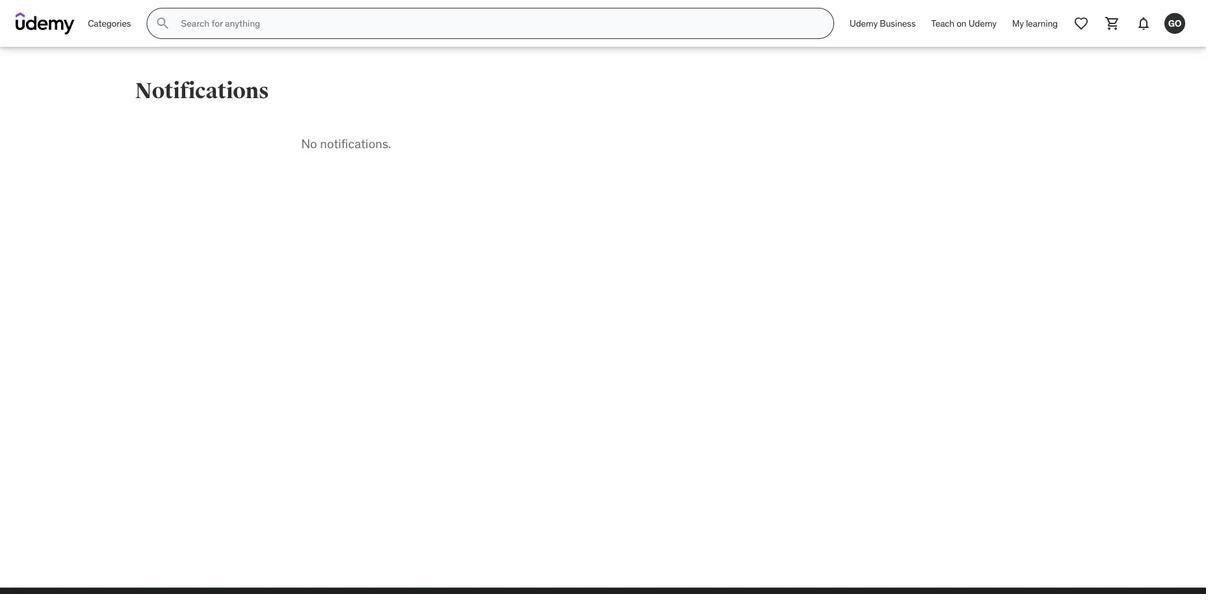 Task type: vqa. For each thing, say whether or not it's contained in the screenshot.
Language dropdown button on the top of page
no



Task type: describe. For each thing, give the bounding box(es) containing it.
notifications image
[[1136, 16, 1152, 31]]

shopping cart with 0 items image
[[1105, 16, 1120, 31]]

wishlist image
[[1074, 16, 1089, 31]]

go link
[[1159, 8, 1191, 39]]

udemy business
[[850, 17, 916, 29]]

submit search image
[[155, 16, 171, 31]]

teach on udemy link
[[924, 8, 1005, 39]]

notifications.
[[320, 136, 391, 152]]

business
[[880, 17, 916, 29]]

no notifications.
[[301, 136, 391, 152]]

categories
[[88, 17, 131, 29]]

udemy business link
[[842, 8, 924, 39]]

no
[[301, 136, 317, 152]]



Task type: locate. For each thing, give the bounding box(es) containing it.
1 horizontal spatial udemy
[[969, 17, 997, 29]]

2 udemy from the left
[[969, 17, 997, 29]]

on
[[957, 17, 967, 29]]

categories button
[[80, 8, 139, 39]]

udemy left business
[[850, 17, 878, 29]]

udemy right on
[[969, 17, 997, 29]]

notifications
[[135, 77, 269, 104]]

teach on udemy
[[931, 17, 997, 29]]

udemy image
[[16, 12, 75, 34]]

1 udemy from the left
[[850, 17, 878, 29]]

my
[[1012, 17, 1024, 29]]

go
[[1168, 17, 1182, 29]]

my learning link
[[1005, 8, 1066, 39]]

learning
[[1026, 17, 1058, 29]]

udemy
[[850, 17, 878, 29], [969, 17, 997, 29]]

0 horizontal spatial udemy
[[850, 17, 878, 29]]

Search for anything text field
[[178, 12, 818, 34]]

my learning
[[1012, 17, 1058, 29]]

teach
[[931, 17, 955, 29]]



